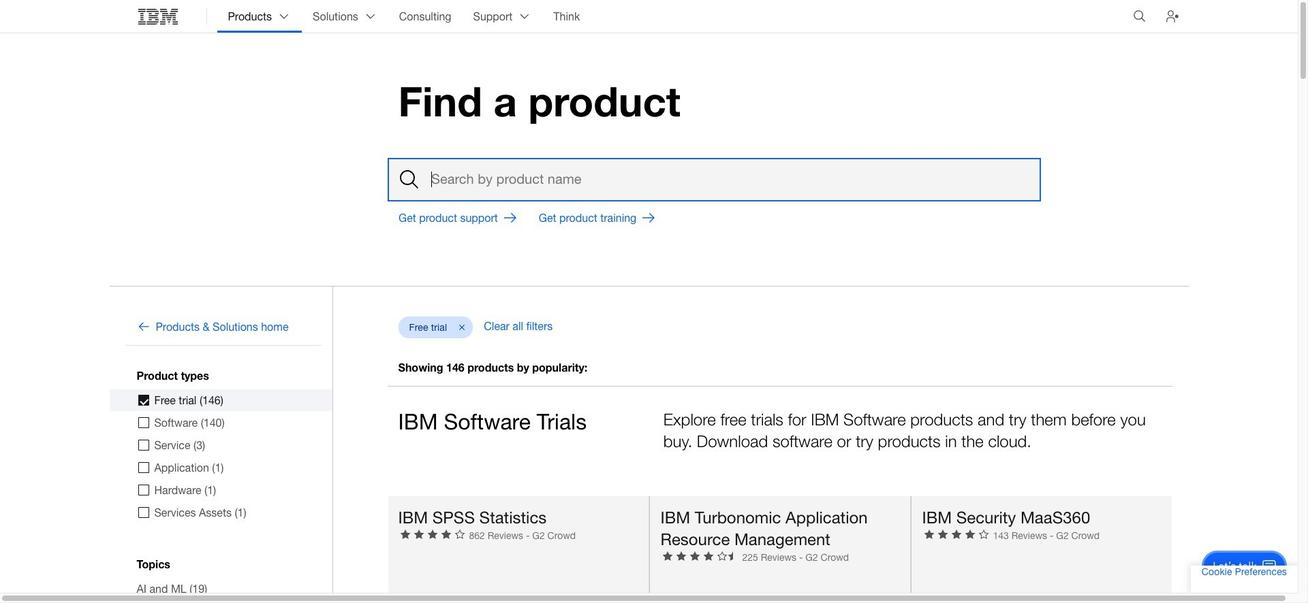 Task type: describe. For each thing, give the bounding box(es) containing it.
2 test region from the left
[[649, 496, 911, 604]]

search element
[[388, 158, 1042, 202]]

Search text field
[[388, 158, 1042, 202]]



Task type: locate. For each thing, give the bounding box(es) containing it.
1 test region from the left
[[388, 496, 649, 604]]

test region
[[388, 496, 649, 604], [649, 496, 911, 604], [911, 496, 1173, 604]]

let's talk element
[[1214, 560, 1258, 575]]

3 test region from the left
[[911, 496, 1173, 604]]



